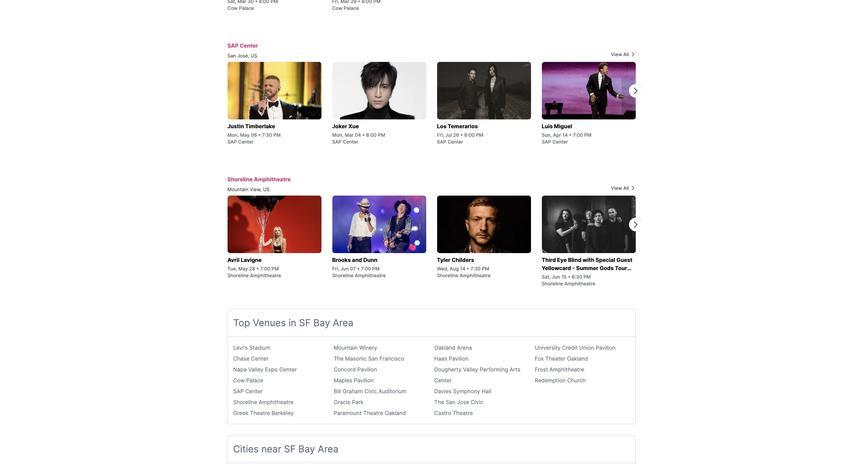 Task type: describe. For each thing, give the bounding box(es) containing it.
0 horizontal spatial sf
[[284, 444, 296, 455]]

14 for childers
[[460, 266, 466, 272]]

davies
[[434, 388, 452, 395]]

in
[[289, 317, 297, 329]]

miguel
[[554, 123, 572, 130]]

14 for miguel
[[563, 132, 568, 138]]

with
[[583, 257, 595, 263]]

pavilion for concord pavilion
[[357, 366, 377, 373]]

oracle park
[[334, 399, 364, 406]]

valley for napa
[[248, 366, 264, 373]]

fri, inside brooks and dunn fri, jun 07 • 7:00 pm shoreline amphitheatre
[[332, 266, 339, 272]]

brooks and dunn fri, jun 07 • 7:00 pm shoreline amphitheatre
[[332, 257, 386, 278]]

amphitheatre down fox theater oakland link at the bottom of page
[[550, 366, 585, 373]]

sap for los temerarios
[[437, 139, 447, 145]]

cities near sf bay area
[[233, 444, 339, 455]]

bill graham civic auditorium
[[334, 388, 407, 395]]

jun inside sat, jun 15 • 6:30 pm shoreline amphitheatre
[[552, 274, 560, 280]]

pavilion right union
[[596, 344, 616, 351]]

the san jose civic
[[434, 399, 484, 406]]

view all for luis miguel
[[611, 51, 629, 57]]

lavigne
[[241, 257, 262, 263]]

los temerarios fri, jul 26 • 8:00 pm sap center
[[437, 123, 484, 145]]

castro theatre link
[[434, 410, 473, 417]]

napa
[[233, 366, 247, 373]]

wed,
[[437, 266, 449, 272]]

all for third eye blind with special guest yellowcard - summer gods tour 2024
[[624, 185, 629, 191]]

7:30 for justin timberlake
[[262, 132, 272, 138]]

shoreline inside sat, jun 15 • 6:30 pm shoreline amphitheatre
[[542, 281, 563, 287]]

jun inside brooks and dunn fri, jun 07 • 7:00 pm shoreline amphitheatre
[[341, 266, 349, 272]]

chase
[[233, 355, 250, 362]]

paramount
[[334, 410, 362, 417]]

06
[[251, 132, 257, 138]]

pm for avril lavigne
[[272, 266, 279, 272]]

1 vertical spatial sap center
[[233, 388, 263, 395]]

0 vertical spatial sf
[[299, 317, 311, 329]]

shoreline down the sap center link
[[233, 399, 257, 406]]

concord pavilion link
[[334, 366, 377, 373]]

3 theatre from the left
[[453, 410, 473, 417]]

oakland arena
[[434, 344, 472, 351]]

view,
[[250, 187, 262, 192]]

childers
[[452, 257, 474, 263]]

castro theatre
[[434, 410, 473, 417]]

theatre for berkeley
[[250, 410, 270, 417]]

mountain winery link
[[334, 344, 377, 351]]

jose
[[457, 399, 469, 406]]

amphitheatre inside tyler childers wed, aug 14 • 7:30 pm shoreline amphitheatre
[[460, 273, 491, 278]]

maples pavilion link
[[334, 377, 374, 384]]

stadium
[[249, 344, 270, 351]]

2 vertical spatial san
[[446, 399, 456, 406]]

tue,
[[228, 266, 237, 272]]

• for tyler childers
[[467, 266, 470, 272]]

2024
[[542, 273, 556, 280]]

maples pavilion
[[334, 377, 374, 384]]

arts
[[510, 366, 521, 373]]

avril
[[228, 257, 240, 263]]

francisco
[[380, 355, 405, 362]]

expo
[[265, 366, 278, 373]]

center up jose,
[[240, 42, 258, 49]]

15
[[562, 274, 567, 280]]

haas pavilion
[[434, 355, 469, 362]]

26
[[453, 132, 459, 138]]

may for lavigne
[[238, 266, 248, 272]]

davies symphony hall
[[434, 388, 492, 395]]

center inside los temerarios fri, jul 26 • 8:00 pm sap center
[[448, 139, 463, 145]]

cities
[[233, 444, 259, 455]]

xue
[[349, 123, 359, 130]]

greek
[[233, 410, 249, 417]]

sap for justin timberlake
[[228, 139, 237, 145]]

oracle
[[334, 399, 351, 406]]

greek theatre berkeley
[[233, 410, 294, 417]]

levi's
[[233, 344, 248, 351]]

university
[[535, 344, 561, 351]]

• inside brooks and dunn fri, jun 07 • 7:00 pm shoreline amphitheatre
[[357, 266, 360, 272]]

mountain for mountain winery
[[334, 344, 358, 351]]

blind
[[568, 257, 582, 263]]

oakland arena link
[[434, 344, 472, 351]]

special
[[596, 257, 616, 263]]

view for third eye blind with special guest yellowcard - summer gods tour 2024
[[611, 185, 622, 191]]

• inside sat, jun 15 • 6:30 pm shoreline amphitheatre
[[568, 274, 571, 280]]

performing
[[480, 366, 508, 373]]

valley for dougherty
[[463, 366, 478, 373]]

pm inside sat, jun 15 • 6:30 pm shoreline amphitheatre
[[584, 274, 591, 280]]

concord
[[334, 366, 356, 373]]

dougherty valley performing arts center link
[[434, 366, 521, 384]]

pm for joker xue
[[378, 132, 385, 138]]

center right expo
[[279, 366, 297, 373]]

us for center
[[251, 53, 257, 59]]

dougherty valley performing arts center
[[434, 366, 521, 384]]

summer
[[576, 265, 599, 272]]

mountain view, us
[[228, 187, 270, 192]]

graham
[[343, 388, 363, 395]]

mountain winery
[[334, 344, 377, 351]]

frost amphitheatre
[[535, 366, 585, 373]]

paramount theatre oakland link
[[334, 410, 406, 417]]

sun,
[[542, 132, 552, 138]]

justin
[[228, 123, 244, 130]]

credit
[[562, 344, 578, 351]]

davies symphony hall link
[[434, 388, 492, 395]]

symphony
[[453, 388, 480, 395]]

fox theater oakland
[[535, 355, 588, 362]]

center down stadium
[[251, 355, 269, 362]]

timberlake
[[245, 123, 275, 130]]

the for the masonic san francisco
[[334, 355, 344, 362]]

joker xue mon, mar 04 • 8:00 pm sap center
[[332, 123, 385, 145]]

07
[[350, 266, 356, 272]]

1 vertical spatial bay
[[299, 444, 315, 455]]

0 vertical spatial area
[[333, 317, 354, 329]]

8:00 for los temerarios
[[464, 132, 475, 138]]

levi's stadium
[[233, 344, 270, 351]]

0 vertical spatial bay
[[314, 317, 330, 329]]

view for luis miguel
[[611, 51, 622, 57]]

8:00 for joker xue
[[366, 132, 377, 138]]

pavilion for haas pavilion
[[449, 355, 469, 362]]

shoreline inside brooks and dunn fri, jun 07 • 7:00 pm shoreline amphitheatre
[[332, 273, 354, 278]]

mon, for justin
[[228, 132, 239, 138]]

center inside joker xue mon, mar 04 • 8:00 pm sap center
[[343, 139, 359, 145]]

fox
[[535, 355, 544, 362]]

napa valley expo center link
[[233, 366, 297, 373]]

may for timberlake
[[240, 132, 250, 138]]

sap down napa at the left bottom of page
[[233, 388, 244, 395]]

third eye blind with special guest yellowcard - summer gods tour 2024
[[542, 257, 633, 280]]

frost amphitheatre link
[[535, 366, 585, 373]]

oakland for paramount theatre oakland
[[385, 410, 406, 417]]

redemption church
[[535, 377, 586, 384]]

haas pavilion link
[[434, 355, 469, 362]]

pm for justin timberlake
[[273, 132, 281, 138]]

pm inside brooks and dunn fri, jun 07 • 7:00 pm shoreline amphitheatre
[[372, 266, 380, 272]]

us for amphitheatre
[[263, 187, 270, 192]]



Task type: locate. For each thing, give the bounding box(es) containing it.
1 horizontal spatial san
[[368, 355, 378, 362]]

0 vertical spatial san
[[228, 53, 236, 59]]

sap for joker xue
[[332, 139, 342, 145]]

valley inside dougherty valley performing arts center
[[463, 366, 478, 373]]

mountain up masonic
[[334, 344, 358, 351]]

7:00 inside "avril lavigne tue, may 28 • 7:00 pm shoreline amphitheatre"
[[260, 266, 270, 272]]

cow palace link
[[228, 0, 321, 12], [332, 0, 426, 12], [233, 377, 263, 384]]

• right 06
[[258, 132, 261, 138]]

park
[[352, 399, 364, 406]]

1 vertical spatial area
[[318, 444, 339, 455]]

1 vertical spatial view all link
[[568, 185, 636, 192]]

• right 15
[[568, 274, 571, 280]]

pm inside los temerarios fri, jul 26 • 8:00 pm sap center
[[476, 132, 484, 138]]

• inside tyler childers wed, aug 14 • 7:30 pm shoreline amphitheatre
[[467, 266, 470, 272]]

pavilion up bill graham civic auditorium link
[[354, 377, 374, 384]]

view all for third eye blind with special guest yellowcard - summer gods tour 2024
[[611, 185, 629, 191]]

• for luis miguel
[[569, 132, 572, 138]]

chase center
[[233, 355, 269, 362]]

2 horizontal spatial theatre
[[453, 410, 473, 417]]

1 view from the top
[[611, 51, 622, 57]]

mon, inside joker xue mon, mar 04 • 8:00 pm sap center
[[332, 132, 344, 138]]

sap
[[228, 42, 239, 49], [228, 139, 237, 145], [332, 139, 342, 145], [437, 139, 447, 145], [542, 139, 551, 145], [233, 388, 244, 395]]

0 horizontal spatial valley
[[248, 366, 264, 373]]

pm right the 28
[[272, 266, 279, 272]]

sap inside luis miguel sun, apr 14 • 7:00 pm sap center
[[542, 139, 551, 145]]

0 vertical spatial mountain
[[228, 187, 249, 192]]

1 horizontal spatial 7:30
[[471, 266, 481, 272]]

1 vertical spatial us
[[263, 187, 270, 192]]

sf right near
[[284, 444, 296, 455]]

1 vertical spatial view
[[611, 185, 622, 191]]

0 horizontal spatial 8:00
[[366, 132, 377, 138]]

sap down sun,
[[542, 139, 551, 145]]

1 horizontal spatial civic
[[471, 399, 484, 406]]

us right jose,
[[251, 53, 257, 59]]

amphitheatre down the 28
[[250, 273, 281, 278]]

shoreline inside "avril lavigne tue, may 28 • 7:00 pm shoreline amphitheatre"
[[228, 273, 249, 278]]

theatre down jose
[[453, 410, 473, 417]]

pm down dunn
[[372, 266, 380, 272]]

shoreline amphitheatre up greek theatre berkeley link
[[233, 399, 294, 406]]

union
[[580, 344, 595, 351]]

view all link for luis miguel
[[568, 51, 636, 58]]

1 horizontal spatial us
[[263, 187, 270, 192]]

center down 06
[[238, 139, 254, 145]]

• for avril lavigne
[[257, 266, 259, 272]]

7:00 for avril lavigne
[[260, 266, 270, 272]]

sap center up san jose, us
[[228, 42, 258, 49]]

amphitheatre inside sat, jun 15 • 6:30 pm shoreline amphitheatre
[[565, 281, 596, 287]]

7:30 inside justin timberlake mon, may 06 • 7:30 pm sap center
[[262, 132, 272, 138]]

may
[[240, 132, 250, 138], [238, 266, 248, 272]]

redemption
[[535, 377, 566, 384]]

1 view all from the top
[[611, 51, 629, 57]]

1 horizontal spatial the
[[434, 399, 444, 406]]

1 vertical spatial shoreline amphitheatre
[[233, 399, 294, 406]]

shoreline amphitheatre up view,
[[228, 176, 291, 183]]

bill
[[334, 388, 341, 395]]

oakland up haas
[[434, 344, 456, 351]]

pm down timberlake
[[273, 132, 281, 138]]

shoreline down 07
[[332, 273, 354, 278]]

the for the san jose civic
[[434, 399, 444, 406]]

0 horizontal spatial us
[[251, 53, 257, 59]]

pm inside "avril lavigne tue, may 28 • 7:00 pm shoreline amphitheatre"
[[272, 266, 279, 272]]

view all link for third eye blind with special guest yellowcard - summer gods tour 2024
[[568, 185, 636, 192]]

8:00 down temerarios
[[464, 132, 475, 138]]

mon, down justin
[[228, 132, 239, 138]]

pavilion for maples pavilion
[[354, 377, 374, 384]]

2 all from the top
[[624, 185, 629, 191]]

14 inside luis miguel sun, apr 14 • 7:00 pm sap center
[[563, 132, 568, 138]]

7:30 inside tyler childers wed, aug 14 • 7:30 pm shoreline amphitheatre
[[471, 266, 481, 272]]

1 vertical spatial oakland
[[567, 355, 588, 362]]

theatre down park
[[363, 410, 383, 417]]

• inside joker xue mon, mar 04 • 8:00 pm sap center
[[362, 132, 365, 138]]

amphitheatre down dunn
[[355, 273, 386, 278]]

pm right 04
[[378, 132, 385, 138]]

1 horizontal spatial sf
[[299, 317, 311, 329]]

center inside luis miguel sun, apr 14 • 7:00 pm sap center
[[553, 139, 568, 145]]

amphitheatre inside brooks and dunn fri, jun 07 • 7:00 pm shoreline amphitheatre
[[355, 273, 386, 278]]

amphitheatre down 6:30
[[565, 281, 596, 287]]

8:00 inside los temerarios fri, jul 26 • 8:00 pm sap center
[[464, 132, 475, 138]]

brooks
[[332, 257, 351, 263]]

• inside los temerarios fri, jul 26 • 8:00 pm sap center
[[461, 132, 463, 138]]

pm inside justin timberlake mon, may 06 • 7:30 pm sap center
[[273, 132, 281, 138]]

castro
[[434, 410, 452, 417]]

mon, inside justin timberlake mon, may 06 • 7:30 pm sap center
[[228, 132, 239, 138]]

the masonic san francisco
[[334, 355, 405, 362]]

shoreline up mountain view, us
[[228, 176, 253, 183]]

dunn
[[363, 257, 378, 263]]

concord pavilion
[[334, 366, 377, 373]]

san up castro theatre
[[446, 399, 456, 406]]

2 valley from the left
[[463, 366, 478, 373]]

jun left 07
[[341, 266, 349, 272]]

• inside luis miguel sun, apr 14 • 7:00 pm sap center
[[569, 132, 572, 138]]

7:30
[[262, 132, 272, 138], [471, 266, 481, 272]]

2 theatre from the left
[[363, 410, 383, 417]]

8:00 right 04
[[366, 132, 377, 138]]

tyler childers wed, aug 14 • 7:30 pm shoreline amphitheatre
[[437, 257, 491, 278]]

near
[[261, 444, 282, 455]]

7:00 right apr
[[573, 132, 583, 138]]

pm
[[273, 132, 281, 138], [378, 132, 385, 138], [476, 132, 484, 138], [585, 132, 592, 138], [272, 266, 279, 272], [372, 266, 380, 272], [482, 266, 489, 272], [584, 274, 591, 280]]

shoreline amphitheatre link
[[233, 399, 294, 406]]

1 horizontal spatial mountain
[[334, 344, 358, 351]]

2 mon, from the left
[[332, 132, 344, 138]]

•
[[258, 132, 261, 138], [362, 132, 365, 138], [461, 132, 463, 138], [569, 132, 572, 138], [257, 266, 259, 272], [357, 266, 360, 272], [467, 266, 470, 272], [568, 274, 571, 280]]

san left jose,
[[228, 53, 236, 59]]

1 theatre from the left
[[250, 410, 270, 417]]

pm inside tyler childers wed, aug 14 • 7:30 pm shoreline amphitheatre
[[482, 266, 489, 272]]

levi's stadium link
[[233, 344, 270, 351]]

1 vertical spatial the
[[434, 399, 444, 406]]

san
[[228, 53, 236, 59], [368, 355, 378, 362], [446, 399, 456, 406]]

0 vertical spatial oakland
[[434, 344, 456, 351]]

1 horizontal spatial valley
[[463, 366, 478, 373]]

pm for luis miguel
[[585, 132, 592, 138]]

0 horizontal spatial fri,
[[332, 266, 339, 272]]

gods
[[600, 265, 614, 272]]

valley down haas pavilion
[[463, 366, 478, 373]]

valley
[[248, 366, 264, 373], [463, 366, 478, 373]]

pm down temerarios
[[476, 132, 484, 138]]

sap down joker at the left top of the page
[[332, 139, 342, 145]]

sat, jun 15 • 6:30 pm shoreline amphitheatre
[[542, 274, 596, 287]]

04
[[355, 132, 361, 138]]

civic right graham
[[365, 388, 377, 395]]

all
[[624, 51, 629, 57], [624, 185, 629, 191]]

• for los temerarios
[[461, 132, 463, 138]]

0 vertical spatial view all
[[611, 51, 629, 57]]

center inside justin timberlake mon, may 06 • 7:30 pm sap center
[[238, 139, 254, 145]]

tour
[[615, 265, 627, 272]]

sap inside joker xue mon, mar 04 • 8:00 pm sap center
[[332, 139, 342, 145]]

pm down summer
[[584, 274, 591, 280]]

0 vertical spatial 7:30
[[262, 132, 272, 138]]

mon, down joker at the left top of the page
[[332, 132, 344, 138]]

0 horizontal spatial 14
[[460, 266, 466, 272]]

• down "childers"
[[467, 266, 470, 272]]

frost
[[535, 366, 548, 373]]

palace
[[239, 5, 254, 11], [344, 5, 359, 11], [246, 377, 263, 384]]

theatre down "shoreline amphitheatre" "link"
[[250, 410, 270, 417]]

1 horizontal spatial 8:00
[[464, 132, 475, 138]]

luis miguel sun, apr 14 • 7:00 pm sap center
[[542, 123, 592, 145]]

amphitheatre up view,
[[254, 176, 291, 183]]

0 vertical spatial all
[[624, 51, 629, 57]]

0 vertical spatial view
[[611, 51, 622, 57]]

0 vertical spatial civic
[[365, 388, 377, 395]]

• right 07
[[357, 266, 360, 272]]

all for luis miguel
[[624, 51, 629, 57]]

28
[[249, 266, 255, 272]]

• down miguel
[[569, 132, 572, 138]]

1 horizontal spatial mon,
[[332, 132, 344, 138]]

oracle park link
[[334, 399, 364, 406]]

• right the 28
[[257, 266, 259, 272]]

pm right apr
[[585, 132, 592, 138]]

los
[[437, 123, 447, 130]]

winery
[[359, 344, 377, 351]]

1 8:00 from the left
[[366, 132, 377, 138]]

greek theatre berkeley link
[[233, 410, 294, 417]]

• for joker xue
[[362, 132, 365, 138]]

1 horizontal spatial fri,
[[437, 132, 444, 138]]

7:00 for luis miguel
[[573, 132, 583, 138]]

0 vertical spatial fri,
[[437, 132, 444, 138]]

sap for luis miguel
[[542, 139, 551, 145]]

7:30 down "childers"
[[471, 266, 481, 272]]

1 vertical spatial san
[[368, 355, 378, 362]]

14 right apr
[[563, 132, 568, 138]]

shoreline down tue,
[[228, 273, 249, 278]]

-
[[573, 265, 575, 272]]

may left the 28
[[238, 266, 248, 272]]

1 vertical spatial jun
[[552, 274, 560, 280]]

• right 26
[[461, 132, 463, 138]]

shoreline down wed,
[[437, 273, 459, 278]]

0 vertical spatial sap center
[[228, 42, 258, 49]]

0 vertical spatial shoreline amphitheatre
[[228, 176, 291, 183]]

fri, left jul
[[437, 132, 444, 138]]

14 inside tyler childers wed, aug 14 • 7:30 pm shoreline amphitheatre
[[460, 266, 466, 272]]

redemption church link
[[535, 377, 586, 384]]

7:00 inside luis miguel sun, apr 14 • 7:00 pm sap center
[[573, 132, 583, 138]]

8:00 inside joker xue mon, mar 04 • 8:00 pm sap center
[[366, 132, 377, 138]]

civic right jose
[[471, 399, 484, 406]]

• for justin timberlake
[[258, 132, 261, 138]]

1 horizontal spatial 14
[[563, 132, 568, 138]]

• inside justin timberlake mon, may 06 • 7:30 pm sap center
[[258, 132, 261, 138]]

0 horizontal spatial theatre
[[250, 410, 270, 417]]

fri, down brooks
[[332, 266, 339, 272]]

center up "shoreline amphitheatre" "link"
[[245, 388, 263, 395]]

1 horizontal spatial jun
[[552, 274, 560, 280]]

7:00 down dunn
[[361, 266, 371, 272]]

masonic
[[345, 355, 367, 362]]

7:00 right the 28
[[260, 266, 270, 272]]

bay
[[314, 317, 330, 329], [299, 444, 315, 455]]

1 horizontal spatial 7:00
[[361, 266, 371, 272]]

eye
[[557, 257, 567, 263]]

top venues in sf bay area
[[233, 317, 354, 329]]

jun left 15
[[552, 274, 560, 280]]

1 all from the top
[[624, 51, 629, 57]]

paramount theatre oakland
[[334, 410, 406, 417]]

justin timberlake mon, may 06 • 7:30 pm sap center
[[228, 123, 281, 145]]

sap up san jose, us
[[228, 42, 239, 49]]

sap center
[[228, 42, 258, 49], [233, 388, 263, 395]]

1 vertical spatial sf
[[284, 444, 296, 455]]

haas
[[434, 355, 448, 362]]

1 vertical spatial fri,
[[332, 266, 339, 272]]

0 horizontal spatial mon,
[[228, 132, 239, 138]]

amphitheatre up berkeley
[[259, 399, 294, 406]]

1 horizontal spatial theatre
[[363, 410, 383, 417]]

shoreline inside tyler childers wed, aug 14 • 7:30 pm shoreline amphitheatre
[[437, 273, 459, 278]]

7:30 down timberlake
[[262, 132, 272, 138]]

shoreline amphitheatre
[[228, 176, 291, 183], [233, 399, 294, 406]]

1 vertical spatial mountain
[[334, 344, 358, 351]]

oakland
[[434, 344, 456, 351], [567, 355, 588, 362], [385, 410, 406, 417]]

1 valley from the left
[[248, 366, 264, 373]]

0 horizontal spatial 7:30
[[262, 132, 272, 138]]

may inside "avril lavigne tue, may 28 • 7:00 pm shoreline amphitheatre"
[[238, 266, 248, 272]]

7:00 inside brooks and dunn fri, jun 07 • 7:00 pm shoreline amphitheatre
[[361, 266, 371, 272]]

0 horizontal spatial 7:00
[[260, 266, 270, 272]]

center down 26
[[448, 139, 463, 145]]

center up davies
[[434, 377, 452, 384]]

shoreline
[[228, 176, 253, 183], [228, 273, 249, 278], [332, 273, 354, 278], [437, 273, 459, 278], [542, 281, 563, 287], [233, 399, 257, 406]]

• inside "avril lavigne tue, may 28 • 7:00 pm shoreline amphitheatre"
[[257, 266, 259, 272]]

may inside justin timberlake mon, may 06 • 7:30 pm sap center
[[240, 132, 250, 138]]

sap inside los temerarios fri, jul 26 • 8:00 pm sap center
[[437, 139, 447, 145]]

oakland down auditorium
[[385, 410, 406, 417]]

oakland down the university credit union pavilion
[[567, 355, 588, 362]]

1 horizontal spatial oakland
[[434, 344, 456, 351]]

shoreline down 2024
[[542, 281, 563, 287]]

us right view,
[[263, 187, 270, 192]]

sf right in
[[299, 317, 311, 329]]

oakland for fox theater oakland
[[567, 355, 588, 362]]

mountain
[[228, 187, 249, 192], [334, 344, 358, 351]]

amphitheatre down "childers"
[[460, 273, 491, 278]]

pm for tyler childers
[[482, 266, 489, 272]]

pm right aug on the right
[[482, 266, 489, 272]]

the
[[334, 355, 344, 362], [434, 399, 444, 406]]

0 vertical spatial view all link
[[568, 51, 636, 58]]

mar
[[345, 132, 354, 138]]

0 horizontal spatial mountain
[[228, 187, 249, 192]]

7:30 for tyler childers
[[471, 266, 481, 272]]

church
[[568, 377, 586, 384]]

bill graham civic auditorium link
[[334, 388, 407, 395]]

2 vertical spatial oakland
[[385, 410, 406, 417]]

san down "winery"
[[368, 355, 378, 362]]

tyler
[[437, 257, 451, 263]]

1 mon, from the left
[[228, 132, 239, 138]]

0 vertical spatial the
[[334, 355, 344, 362]]

view all
[[611, 51, 629, 57], [611, 185, 629, 191]]

1 view all link from the top
[[568, 51, 636, 58]]

sap down justin
[[228, 139, 237, 145]]

mon, for joker
[[332, 132, 344, 138]]

center down mar
[[343, 139, 359, 145]]

2 8:00 from the left
[[464, 132, 475, 138]]

0 vertical spatial 14
[[563, 132, 568, 138]]

yellowcard
[[542, 265, 571, 272]]

third
[[542, 257, 556, 263]]

0 vertical spatial jun
[[341, 266, 349, 272]]

pavilion down oakland arena link
[[449, 355, 469, 362]]

0 horizontal spatial jun
[[341, 266, 349, 272]]

mon,
[[228, 132, 239, 138], [332, 132, 344, 138]]

2 horizontal spatial oakland
[[567, 355, 588, 362]]

1 vertical spatial 7:30
[[471, 266, 481, 272]]

1 vertical spatial civic
[[471, 399, 484, 406]]

the up castro
[[434, 399, 444, 406]]

0 horizontal spatial san
[[228, 53, 236, 59]]

• right 04
[[362, 132, 365, 138]]

sap inside justin timberlake mon, may 06 • 7:30 pm sap center
[[228, 139, 237, 145]]

1 vertical spatial 14
[[460, 266, 466, 272]]

sap center up "shoreline amphitheatre" "link"
[[233, 388, 263, 395]]

pm inside luis miguel sun, apr 14 • 7:00 pm sap center
[[585, 132, 592, 138]]

2 horizontal spatial san
[[446, 399, 456, 406]]

university credit union pavilion link
[[535, 344, 616, 351]]

1 vertical spatial may
[[238, 266, 248, 272]]

2 view all link from the top
[[568, 185, 636, 192]]

2 horizontal spatial 7:00
[[573, 132, 583, 138]]

cow
[[228, 5, 238, 11], [332, 5, 343, 11], [233, 377, 245, 384]]

may left 06
[[240, 132, 250, 138]]

fri, inside los temerarios fri, jul 26 • 8:00 pm sap center
[[437, 132, 444, 138]]

sap down jul
[[437, 139, 447, 145]]

14 right aug on the right
[[460, 266, 466, 272]]

center down apr
[[553, 139, 568, 145]]

theatre
[[250, 410, 270, 417], [363, 410, 383, 417], [453, 410, 473, 417]]

0 horizontal spatial civic
[[365, 388, 377, 395]]

pavilion down "the masonic san francisco"
[[357, 366, 377, 373]]

1 vertical spatial view all
[[611, 185, 629, 191]]

venues
[[253, 317, 286, 329]]

berkeley
[[272, 410, 294, 417]]

hall
[[482, 388, 492, 395]]

the up concord
[[334, 355, 344, 362]]

0 horizontal spatial oakland
[[385, 410, 406, 417]]

mountain for mountain view, us
[[228, 187, 249, 192]]

pm inside joker xue mon, mar 04 • 8:00 pm sap center
[[378, 132, 385, 138]]

0 horizontal spatial the
[[334, 355, 344, 362]]

sat,
[[542, 274, 551, 280]]

center inside dougherty valley performing arts center
[[434, 377, 452, 384]]

0 vertical spatial may
[[240, 132, 250, 138]]

2 view from the top
[[611, 185, 622, 191]]

amphitheatre inside "avril lavigne tue, may 28 • 7:00 pm shoreline amphitheatre"
[[250, 273, 281, 278]]

2 view all from the top
[[611, 185, 629, 191]]

pm for los temerarios
[[476, 132, 484, 138]]

mountain left view,
[[228, 187, 249, 192]]

valley down chase center
[[248, 366, 264, 373]]

0 vertical spatial us
[[251, 53, 257, 59]]

theatre for oakland
[[363, 410, 383, 417]]

1 vertical spatial all
[[624, 185, 629, 191]]

napa valley expo center
[[233, 366, 297, 373]]



Task type: vqa. For each thing, say whether or not it's contained in the screenshot.
Grounds
no



